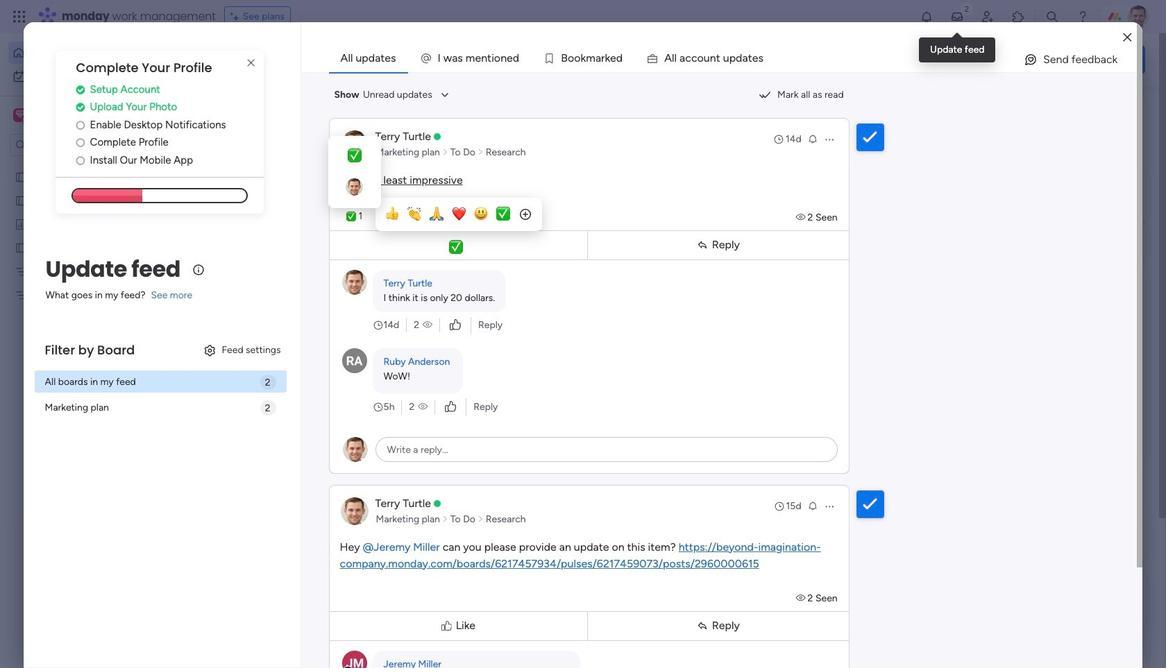 Task type: vqa. For each thing, say whether or not it's contained in the screenshot.
marketplace arrow left image
no



Task type: locate. For each thing, give the bounding box(es) containing it.
invite members image
[[981, 10, 995, 24]]

1 circle o image from the top
[[76, 138, 85, 148]]

circle o image down search in workspace field in the top of the page
[[76, 155, 85, 166]]

1 slider arrow image from the top
[[477, 145, 484, 159]]

2 vertical spatial option
[[0, 164, 177, 167]]

v2 seen image
[[796, 211, 808, 223], [418, 400, 428, 414], [796, 592, 808, 604]]

list box
[[0, 162, 177, 494]]

slider arrow image
[[477, 145, 484, 159], [477, 513, 484, 526]]

v2 user feedback image
[[948, 52, 959, 67]]

v2 bolt switch image
[[1056, 52, 1065, 67]]

circle o image
[[76, 138, 85, 148], [76, 155, 85, 166]]

v2 like image
[[450, 318, 461, 333]]

1 vertical spatial slider arrow image
[[442, 513, 448, 526]]

0 horizontal spatial add to favorites image
[[412, 424, 425, 438]]

reminder image
[[807, 133, 818, 144]]

circle o image
[[76, 120, 85, 130]]

circle o image down circle o icon
[[76, 138, 85, 148]]

1 vertical spatial v2 seen image
[[418, 400, 428, 414]]

select product image
[[12, 10, 26, 24]]

close image
[[1123, 32, 1132, 43]]

0 vertical spatial add to favorites image
[[639, 254, 652, 268]]

contact sales element
[[937, 639, 1145, 668]]

v2 seen image
[[423, 318, 432, 332]]

2 slider arrow image from the top
[[442, 513, 448, 526]]

component image
[[459, 275, 471, 288]]

0 vertical spatial slider arrow image
[[477, 145, 484, 159]]

slider arrow image
[[442, 145, 448, 159], [442, 513, 448, 526]]

2 slider arrow image from the top
[[477, 513, 484, 526]]

see plans image
[[230, 9, 243, 24]]

1 horizontal spatial add to favorites image
[[639, 254, 652, 268]]

public board image
[[15, 170, 28, 183], [15, 194, 28, 207], [459, 253, 474, 269]]

tab
[[329, 44, 408, 72]]

0 vertical spatial circle o image
[[76, 138, 85, 148]]

workspace image
[[15, 108, 25, 123]]

option up check circle icon
[[8, 65, 169, 87]]

dapulse x slim image
[[243, 55, 259, 71]]

v2 like image
[[445, 399, 456, 415]]

workspace image
[[13, 108, 27, 123]]

1 vertical spatial circle o image
[[76, 155, 85, 166]]

option
[[8, 42, 169, 64], [8, 65, 169, 87], [0, 164, 177, 167]]

option up check circle image
[[8, 42, 169, 64]]

0 vertical spatial slider arrow image
[[442, 145, 448, 159]]

add to favorites image
[[639, 254, 652, 268], [412, 424, 425, 438]]

1 vertical spatial option
[[8, 65, 169, 87]]

close recently visited image
[[214, 113, 231, 130]]

workspace selection element
[[13, 107, 116, 125]]

notifications image
[[920, 10, 934, 24]]

terry turtle image
[[1127, 6, 1149, 28]]

search everything image
[[1045, 10, 1059, 24]]

tab list
[[329, 44, 1137, 72]]

1 vertical spatial slider arrow image
[[477, 513, 484, 526]]

update feed image
[[950, 10, 964, 24]]

option down search in workspace field in the top of the page
[[0, 164, 177, 167]]

2 circle o image from the top
[[76, 155, 85, 166]]

remove from favorites image
[[412, 254, 425, 268]]



Task type: describe. For each thing, give the bounding box(es) containing it.
slider arrow image for first slider arrow icon from the bottom
[[477, 513, 484, 526]]

2 vertical spatial v2 seen image
[[796, 592, 808, 604]]

slider arrow image for 2nd slider arrow icon from the bottom
[[477, 145, 484, 159]]

0 vertical spatial v2 seen image
[[796, 211, 808, 223]]

monday marketplace image
[[1011, 10, 1025, 24]]

2 element
[[354, 523, 371, 539]]

0 vertical spatial option
[[8, 42, 169, 64]]

check circle image
[[76, 102, 85, 113]]

options image
[[824, 134, 835, 145]]

help image
[[1076, 10, 1090, 24]]

help center element
[[937, 572, 1145, 628]]

Search in workspace field
[[29, 137, 116, 153]]

2 image
[[961, 1, 973, 16]]

2 vertical spatial public board image
[[459, 253, 474, 269]]

1 vertical spatial add to favorites image
[[412, 424, 425, 438]]

give feedback image
[[1024, 53, 1038, 67]]

0 vertical spatial public board image
[[15, 170, 28, 183]]

public dashboard image
[[686, 253, 701, 269]]

quick search results list box
[[214, 130, 904, 484]]

public dashboard image
[[15, 217, 28, 230]]

getting started element
[[937, 506, 1145, 561]]

check circle image
[[76, 85, 85, 95]]

dapulse x slim image
[[1124, 101, 1141, 117]]

public board image
[[15, 241, 28, 254]]

1 slider arrow image from the top
[[442, 145, 448, 159]]

1 vertical spatial public board image
[[15, 194, 28, 207]]



